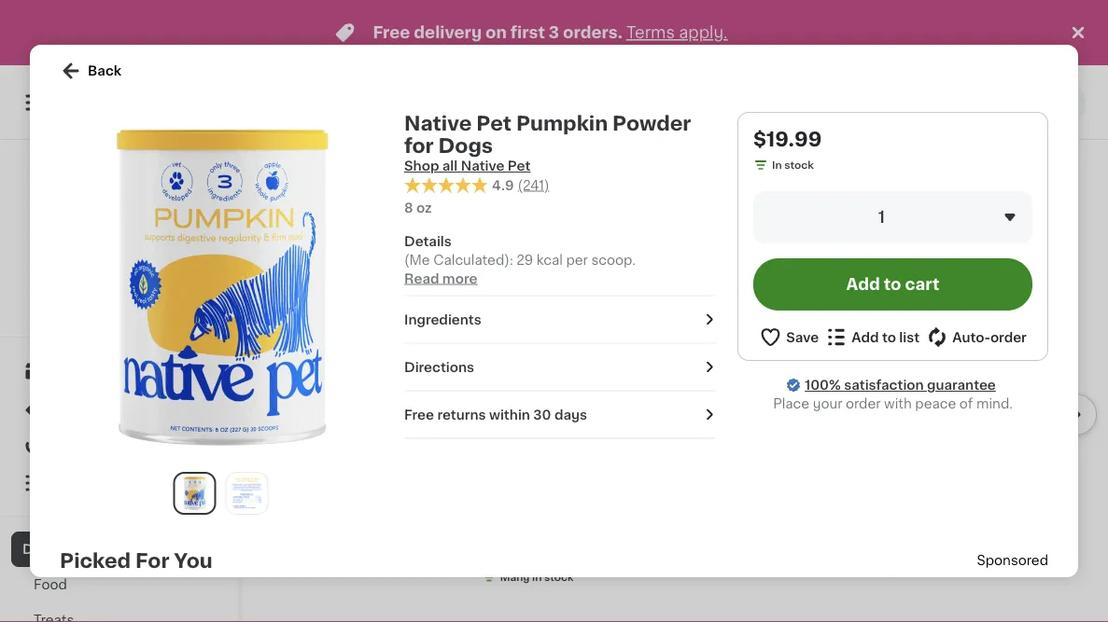 Task type: describe. For each thing, give the bounding box(es) containing it.
of for 24,
[[718, 125, 729, 135]]

native
[[461, 160, 505, 173]]

limited time offer region
[[0, 0, 1067, 65]]

service type group
[[685, 85, 885, 120]]

count of 6, 3 total options
[[884, 554, 1022, 564]]

free delivery on first 3 orders. terms apply.
[[373, 25, 728, 41]]

your
[[813, 398, 842, 411]]

read
[[404, 272, 439, 285]]

led
[[581, 89, 608, 102]]

picked for you
[[60, 551, 213, 571]]

buy it again
[[52, 440, 131, 453]]

native
[[404, 113, 472, 133]]

(54)
[[551, 128, 572, 139]]

1 horizontal spatial guarantee
[[927, 379, 996, 392]]

2 $ 14 99 from the left
[[888, 46, 934, 65]]

3 inside limited time offer region
[[549, 25, 559, 41]]

(241) button
[[518, 176, 550, 195]]

count for 32
[[683, 125, 716, 135]]

powder
[[612, 113, 691, 133]]

save button
[[759, 326, 819, 349]]

oz
[[416, 201, 432, 214]]

item carousel region containing 14
[[280, 0, 1097, 178]]

auto-order button
[[925, 326, 1027, 349]]

with
[[884, 398, 912, 411]]

details button
[[404, 232, 715, 251]]

add button for 2nd product group from the right
[[792, 266, 864, 299]]

all
[[442, 160, 458, 173]]

4 for 14
[[346, 125, 353, 135]]

in
[[772, 160, 782, 170]]

(241)
[[518, 179, 550, 192]]

1 field
[[753, 191, 1033, 244]]

2 14 from the left
[[895, 46, 917, 65]]

order inside auto-order button
[[990, 331, 1027, 344]]

1 $ 14 99 from the left
[[284, 46, 329, 65]]

more
[[1023, 213, 1058, 226]]

free for free returns within 30 days
[[404, 409, 434, 422]]

1
[[878, 210, 885, 225]]

4.9
[[492, 179, 514, 192]]

add to cart button
[[753, 259, 1033, 311]]

scoop.
[[591, 254, 636, 267]]

delivery
[[414, 25, 482, 41]]

for
[[404, 136, 434, 155]]

sponsored badge image
[[884, 568, 941, 579]]

details
[[404, 235, 452, 248]]

1 product group from the left
[[280, 260, 467, 548]]

pumpkin
[[516, 113, 608, 133]]

everyday
[[56, 273, 106, 283]]

in
[[532, 573, 542, 583]]

49
[[520, 47, 534, 57]]

$ 32 99
[[687, 46, 735, 65]]

buy
[[52, 440, 79, 453]]

3 add button from the left
[[993, 266, 1065, 299]]

again
[[94, 440, 131, 453]]

29 inside item carousel region
[[492, 46, 518, 65]]

apply.
[[679, 25, 728, 41]]

mind.
[[976, 398, 1013, 411]]

view cart. items in cart: 0 image
[[1025, 91, 1048, 114]]

kcal
[[537, 254, 563, 267]]

4 product group from the left
[[884, 260, 1071, 583]]

3 product group from the left
[[683, 260, 869, 567]]

total for 14
[[355, 125, 380, 135]]

3 inside button
[[945, 554, 952, 564]]

list
[[899, 331, 920, 344]]

urine
[[611, 89, 646, 102]]

petco link
[[78, 162, 160, 267]]

100% satisfaction guarantee inside button
[[48, 292, 198, 302]]

auto-
[[953, 331, 990, 344]]

add inside button
[[846, 277, 880, 293]]

pet
[[476, 113, 512, 133]]

dogs inside native pet pumpkin powder for dogs shop all native pet
[[438, 136, 493, 155]]

view more link
[[987, 210, 1071, 228]]

shop
[[404, 160, 439, 173]]

4.9 (241)
[[492, 179, 550, 192]]

hd
[[534, 89, 555, 102]]

pet
[[508, 160, 531, 173]]

picked
[[60, 551, 131, 571]]

health link
[[280, 208, 349, 230]]

8
[[404, 201, 413, 214]]

within
[[489, 409, 530, 422]]

$ 29 49
[[485, 46, 534, 65]]

returns
[[437, 409, 486, 422]]

cart
[[905, 277, 940, 293]]

solution
[[530, 70, 584, 84]]

1 horizontal spatial satisfaction
[[844, 379, 924, 392]]

(847)
[[953, 110, 981, 120]]

health
[[280, 209, 349, 229]]

satisfaction inside button
[[79, 292, 141, 302]]

free returns within 30 days
[[404, 409, 587, 422]]

nsored
[[1003, 554, 1048, 568]]

you
[[174, 551, 213, 571]]

view
[[987, 213, 1020, 226]]

everyday store prices
[[56, 273, 171, 283]]

add to cart
[[846, 277, 940, 293]]

1 14 from the left
[[291, 46, 313, 65]]

calculated):
[[433, 254, 513, 267]]

3 99 from the left
[[919, 47, 934, 57]]



Task type: vqa. For each thing, say whether or not it's contained in the screenshot.
Petco Logo
yes



Task type: locate. For each thing, give the bounding box(es) containing it.
(299)
[[752, 110, 780, 120]]

to for add to list
[[882, 331, 896, 344]]

0 vertical spatial 3
[[549, 25, 559, 41]]

6,
[[933, 554, 943, 564]]

32
[[693, 46, 719, 65]]

0 vertical spatial order
[[990, 331, 1027, 344]]

dogs link
[[11, 532, 227, 568]]

1 vertical spatial 29
[[517, 254, 533, 267]]

count left 24,
[[683, 125, 716, 135]]

0 horizontal spatial order
[[846, 398, 881, 411]]

count left 10, at top left
[[280, 125, 313, 135]]

everyday store prices link
[[56, 271, 182, 286]]

1 vertical spatial to
[[133, 310, 144, 321]]

free inside limited time offer region
[[373, 25, 410, 41]]

2 product group from the left
[[481, 260, 668, 589]]

place
[[773, 398, 809, 411]]

2 4 from the left
[[751, 125, 758, 135]]

add button up the 'save'
[[792, 266, 864, 299]]

3
[[549, 25, 559, 41], [945, 554, 952, 564]]

100% up your
[[805, 379, 841, 392]]

0 vertical spatial 29
[[492, 46, 518, 65]]

directions
[[404, 361, 474, 374]]

100% satisfaction guarantee
[[48, 292, 198, 302], [805, 379, 996, 392]]

100% inside button
[[48, 292, 76, 302]]

options down service type group
[[787, 125, 827, 135]]

back button
[[60, 60, 121, 82]]

to left list
[[882, 331, 896, 344]]

of left mind.
[[960, 398, 973, 411]]

stock
[[784, 160, 814, 170], [544, 573, 574, 583]]

2 add button from the left
[[792, 266, 864, 299]]

auto-order
[[953, 331, 1027, 344]]

1 vertical spatial 3
[[945, 554, 952, 564]]

$19.99
[[753, 129, 822, 149]]

total inside count of 6, 3 total options button
[[955, 554, 979, 564]]

(me
[[404, 254, 430, 267]]

read more button
[[404, 270, 477, 288]]

spot
[[587, 70, 618, 84]]

place your order with peace of mind.
[[773, 398, 1013, 411]]

on
[[486, 25, 507, 41]]

native pet pumpkin powder for dogs shop all native pet
[[404, 113, 691, 173]]

0 horizontal spatial count
[[280, 125, 313, 135]]

total down (299)
[[760, 125, 785, 135]]

2 $ from the left
[[485, 47, 492, 57]]

days
[[554, 409, 587, 422]]

4
[[346, 125, 353, 135], [751, 125, 758, 135]]

total for 32
[[760, 125, 785, 135]]

1 horizontal spatial total
[[760, 125, 785, 135]]

0 horizontal spatial dogs
[[22, 543, 58, 556]]

0 vertical spatial to
[[884, 277, 901, 293]]

2 horizontal spatial add button
[[993, 266, 1065, 299]]

spo
[[977, 554, 1003, 568]]

100% satisfaction guarantee link
[[805, 376, 996, 395]]

0 horizontal spatial 100%
[[48, 292, 76, 302]]

0 horizontal spatial 3
[[549, 25, 559, 41]]

0 horizontal spatial 14
[[291, 46, 313, 65]]

count up sponsored badge image
[[884, 554, 917, 564]]

many in stock
[[500, 573, 574, 583]]

1 item carousel region from the top
[[280, 0, 1097, 178]]

guarantee
[[144, 292, 198, 302], [927, 379, 996, 392]]

add
[[424, 276, 452, 289], [827, 276, 854, 289], [1029, 276, 1056, 289], [846, 277, 880, 293], [56, 310, 77, 321], [852, 331, 879, 344]]

enlarge dog vitamins & supplements native pet pumpkin powder for dogs hero (opens in a new tab) image
[[178, 477, 211, 511]]

of for 6,
[[920, 554, 931, 564]]

0 horizontal spatial $ 14 99
[[284, 46, 329, 65]]

free left returns
[[404, 409, 434, 422]]

order up mind.
[[990, 331, 1027, 344]]

more
[[442, 272, 477, 285]]

dogs up the all
[[438, 136, 493, 155]]

1 horizontal spatial stock
[[784, 160, 814, 170]]

3 right first
[[549, 25, 559, 41]]

uv
[[559, 89, 577, 102]]

0 horizontal spatial guarantee
[[144, 292, 198, 302]]

of left 10, at top left
[[315, 125, 326, 135]]

guarantee inside button
[[144, 292, 198, 302]]

1 vertical spatial free
[[404, 409, 434, 422]]

satisfaction up 'add vital care to save'
[[79, 292, 141, 302]]

0 vertical spatial guarantee
[[144, 292, 198, 302]]

care
[[105, 310, 131, 321]]

1 horizontal spatial 3
[[945, 554, 952, 564]]

1 vertical spatial satisfaction
[[844, 379, 924, 392]]

1 horizontal spatial add button
[[792, 266, 864, 299]]

spo nsored
[[977, 554, 1048, 568]]

0 vertical spatial satisfaction
[[79, 292, 141, 302]]

options right 6,
[[982, 554, 1022, 564]]

1 vertical spatial guarantee
[[927, 379, 996, 392]]

1 vertical spatial stock
[[544, 573, 574, 583]]

save
[[786, 331, 819, 344]]

item carousel region containing add
[[280, 253, 1097, 597]]

in stock
[[772, 160, 814, 170]]

spotter
[[481, 89, 531, 102]]

0 vertical spatial 100% satisfaction guarantee
[[48, 292, 198, 302]]

2 horizontal spatial options
[[982, 554, 1022, 564]]

0 horizontal spatial 4
[[346, 125, 353, 135]]

many in stock button
[[481, 260, 668, 589]]

free
[[373, 25, 410, 41], [404, 409, 434, 422]]

30
[[533, 409, 551, 422]]

product group containing many in stock
[[481, 260, 668, 589]]

4 $ from the left
[[888, 47, 895, 57]]

add inside "button"
[[852, 331, 879, 344]]

0 horizontal spatial add button
[[389, 266, 461, 299]]

0 horizontal spatial total
[[355, 125, 380, 135]]

orders.
[[563, 25, 623, 41]]

options
[[382, 125, 423, 135], [787, 125, 827, 135], [982, 554, 1022, 564]]

1 horizontal spatial 4
[[751, 125, 758, 135]]

view more
[[987, 213, 1058, 226]]

0 horizontal spatial 99
[[315, 47, 329, 57]]

simple solution spot spotter hd uv led urine detector
[[481, 70, 646, 121]]

total right 6,
[[955, 554, 979, 564]]

2 item carousel region from the top
[[280, 253, 1097, 597]]

1 99 from the left
[[315, 47, 329, 57]]

1 add button from the left
[[389, 266, 461, 299]]

ingredients
[[404, 313, 481, 326]]

0 vertical spatial stock
[[784, 160, 814, 170]]

add to list
[[852, 331, 920, 344]]

29
[[492, 46, 518, 65], [517, 254, 533, 267]]

1 horizontal spatial 99
[[721, 47, 735, 57]]

4 for 32
[[751, 125, 758, 135]]

4 right 10, at top left
[[346, 125, 353, 135]]

99 inside '$ 32 99'
[[721, 47, 735, 57]]

petco
[[99, 251, 139, 264]]

0 horizontal spatial stock
[[544, 573, 574, 583]]

count inside button
[[884, 554, 917, 564]]

options for 32
[[787, 125, 827, 135]]

None search field
[[267, 77, 668, 129]]

add vital care to save link
[[56, 308, 183, 323]]

count of 24, 4 total options
[[683, 125, 827, 135]]

$
[[284, 47, 291, 57], [485, 47, 492, 57], [687, 47, 693, 57], [888, 47, 895, 57]]

1 horizontal spatial options
[[787, 125, 827, 135]]

100%
[[48, 292, 76, 302], [805, 379, 841, 392]]

0 horizontal spatial 100% satisfaction guarantee
[[48, 292, 198, 302]]

2 99 from the left
[[721, 47, 735, 57]]

dogs up the "food"
[[22, 543, 58, 556]]

add button down the view more link
[[993, 266, 1065, 299]]

2 horizontal spatial count
[[884, 554, 917, 564]]

3 $ from the left
[[687, 47, 693, 57]]

dog vitamins & supplements native pet pumpkin powder for dogs hero image
[[60, 127, 382, 449]]

guarantee up save
[[144, 292, 198, 302]]

1 horizontal spatial order
[[990, 331, 1027, 344]]

1 vertical spatial dogs
[[22, 543, 58, 556]]

back
[[88, 64, 121, 77]]

detector
[[481, 108, 540, 121]]

free for free delivery on first 3 orders. terms apply.
[[373, 25, 410, 41]]

food link
[[11, 568, 227, 603]]

of inside button
[[920, 554, 931, 564]]

to left save
[[133, 310, 144, 321]]

of for 10,
[[315, 125, 326, 135]]

to for add to cart
[[884, 277, 901, 293]]

guarantee up peace
[[927, 379, 996, 392]]

100% satisfaction guarantee down store
[[48, 292, 198, 302]]

1 vertical spatial 100% satisfaction guarantee
[[805, 379, 996, 392]]

options up for
[[382, 125, 423, 135]]

total right 10, at top left
[[355, 125, 380, 135]]

to inside add to list "button"
[[882, 331, 896, 344]]

8 oz
[[404, 201, 432, 214]]

options for 14
[[382, 125, 423, 135]]

order left with
[[846, 398, 881, 411]]

to left cart
[[884, 277, 901, 293]]

1 horizontal spatial 100%
[[805, 379, 841, 392]]

3 right 6,
[[945, 554, 952, 564]]

product group
[[280, 260, 467, 548], [481, 260, 668, 589], [683, 260, 869, 567], [884, 260, 1071, 583]]

99 for 24,
[[721, 47, 735, 57]]

stock inside button
[[544, 573, 574, 583]]

per
[[566, 254, 588, 267]]

29 up simple
[[492, 46, 518, 65]]

of
[[315, 125, 326, 135], [718, 125, 729, 135], [960, 398, 973, 411], [920, 554, 931, 564]]

enlarge dog vitamins & supplements native pet pumpkin powder for dogs supplements (opens in a new tab) image
[[230, 477, 264, 511]]

prices
[[138, 273, 171, 283]]

1 4 from the left
[[346, 125, 353, 135]]

first
[[511, 25, 545, 41]]

for
[[135, 551, 169, 571]]

$ inside the $ 29 49
[[485, 47, 492, 57]]

save
[[147, 310, 171, 321]]

0 horizontal spatial satisfaction
[[79, 292, 141, 302]]

★★★★★
[[683, 107, 748, 120], [683, 107, 748, 120], [884, 107, 950, 120], [884, 107, 950, 120], [481, 126, 547, 139], [481, 126, 547, 139], [404, 177, 488, 193], [404, 177, 488, 193]]

1 horizontal spatial count
[[683, 125, 716, 135]]

2 horizontal spatial 99
[[919, 47, 934, 57]]

2 vertical spatial to
[[882, 331, 896, 344]]

100% down everyday
[[48, 292, 76, 302]]

1 $ from the left
[[284, 47, 291, 57]]

options inside button
[[982, 554, 1022, 564]]

24,
[[732, 125, 748, 135]]

to inside add vital care to save link
[[133, 310, 144, 321]]

details (me calculated): 29 kcal per scoop. read more
[[404, 235, 636, 285]]

0 vertical spatial item carousel region
[[280, 0, 1097, 178]]

1 vertical spatial item carousel region
[[280, 253, 1097, 597]]

ingredients button
[[404, 311, 715, 329]]

0 horizontal spatial options
[[382, 125, 423, 135]]

29 left kcal
[[517, 254, 533, 267]]

0 vertical spatial 100%
[[48, 292, 76, 302]]

99 for 10,
[[315, 47, 329, 57]]

4 right 24,
[[751, 125, 758, 135]]

100% satisfaction guarantee up with
[[805, 379, 996, 392]]

it
[[82, 440, 91, 453]]

free left delivery
[[373, 25, 410, 41]]

to inside add to cart button
[[884, 277, 901, 293]]

count of 6, 3 total options button
[[884, 260, 1071, 567]]

count for 14
[[280, 125, 313, 135]]

of left 6,
[[920, 554, 931, 564]]

item carousel region
[[280, 0, 1097, 178], [280, 253, 1097, 597]]

1 vertical spatial 100%
[[805, 379, 841, 392]]

order
[[990, 331, 1027, 344], [846, 398, 881, 411]]

2 horizontal spatial total
[[955, 554, 979, 564]]

1 horizontal spatial 14
[[895, 46, 917, 65]]

0 vertical spatial dogs
[[438, 136, 493, 155]]

1 vertical spatial order
[[846, 398, 881, 411]]

count of 10, 4 total options
[[280, 125, 423, 135]]

dogs
[[438, 136, 493, 155], [22, 543, 58, 556]]

1 horizontal spatial 100% satisfaction guarantee
[[805, 379, 996, 392]]

add button down details
[[389, 266, 461, 299]]

add button for fourth product group from the right
[[389, 266, 461, 299]]

of left 24,
[[718, 125, 729, 135]]

store
[[108, 273, 136, 283]]

satisfaction up place your order with peace of mind.
[[844, 379, 924, 392]]

1 horizontal spatial dogs
[[438, 136, 493, 155]]

many
[[500, 573, 530, 583]]

1 horizontal spatial $ 14 99
[[888, 46, 934, 65]]

$ inside '$ 32 99'
[[687, 47, 693, 57]]

29 inside details (me calculated): 29 kcal per scoop. read more
[[517, 254, 533, 267]]

add to list button
[[825, 326, 920, 349]]

buy it again link
[[11, 428, 227, 465]]

10,
[[329, 125, 343, 135]]

0 vertical spatial free
[[373, 25, 410, 41]]

petco logo image
[[78, 162, 160, 245]]

100% satisfaction guarantee button
[[29, 286, 209, 304]]



